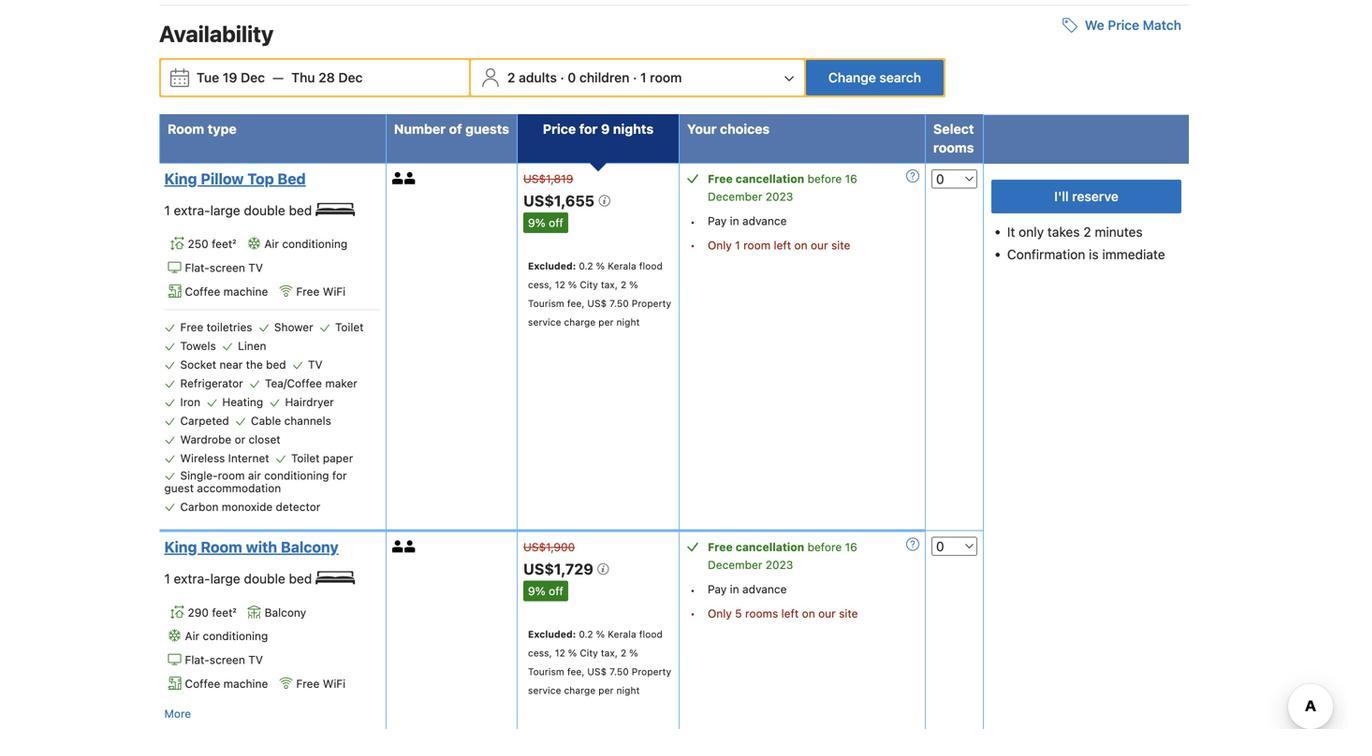 Task type: locate. For each thing, give the bounding box(es) containing it.
1 tax, from the top
[[601, 279, 618, 290]]

king left pillow
[[164, 170, 197, 188]]

1 vertical spatial air conditioning
[[185, 630, 268, 643]]

advance up the only 5 rooms left on our site
[[743, 583, 787, 596]]

off down "us$1,655"
[[549, 216, 564, 229]]

1 vertical spatial toilet
[[291, 452, 320, 465]]

0 vertical spatial tax,
[[601, 279, 618, 290]]

2 kerala from the top
[[608, 629, 636, 640]]

cess, down us$1,729
[[528, 647, 552, 659]]

flat-screen tv down "290 feet²"
[[185, 654, 263, 667]]

0 horizontal spatial room
[[218, 469, 245, 482]]

2 charge from the top
[[564, 685, 596, 696]]

2023
[[766, 190, 793, 203], [766, 558, 793, 571]]

2 advance from the top
[[743, 583, 787, 596]]

9% down us$1,729
[[528, 585, 546, 598]]

0 vertical spatial per
[[598, 316, 614, 328]]

double down with
[[244, 571, 285, 586]]

2 horizontal spatial room
[[744, 239, 771, 252]]

1 flood from the top
[[639, 260, 663, 271]]

price right we
[[1108, 17, 1140, 33]]

flat- down 250
[[185, 261, 210, 274]]

1 cess, from the top
[[528, 279, 552, 290]]

0 vertical spatial king
[[164, 170, 197, 188]]

1 advance from the top
[[743, 214, 787, 227]]

per for us$1,729
[[598, 685, 614, 696]]

0 vertical spatial wifi
[[323, 285, 346, 298]]

1 vertical spatial 12
[[555, 647, 565, 659]]

1 horizontal spatial for
[[579, 121, 598, 136]]

city down us$1,729
[[580, 647, 598, 659]]

2023 up 'only 1 room left on our site'
[[766, 190, 793, 203]]

extra- up 250
[[174, 202, 210, 218]]

air right the 250 feet²
[[264, 238, 279, 251]]

guests
[[465, 121, 509, 136]]

0 vertical spatial coffee
[[185, 285, 220, 298]]

1 vertical spatial rooms
[[745, 607, 778, 620]]

250
[[188, 238, 209, 251]]

for left 9 on the left
[[579, 121, 598, 136]]

1 night from the top
[[616, 316, 640, 328]]

2 vertical spatial room
[[218, 469, 245, 482]]

9% off for us$1,729
[[528, 585, 564, 598]]

2 fee, from the top
[[567, 666, 585, 677]]

%
[[596, 260, 605, 271], [568, 279, 577, 290], [629, 279, 638, 290], [596, 629, 605, 640], [568, 647, 577, 659], [629, 647, 638, 659]]

left
[[774, 239, 791, 252], [781, 607, 799, 620]]

7.50
[[610, 298, 629, 309], [610, 666, 629, 677]]

occupancy image for king pillow top bed
[[392, 172, 404, 184]]

2 0.2 from the top
[[579, 629, 593, 640]]

1 us$ from the top
[[587, 298, 607, 309]]

1 charge from the top
[[564, 316, 596, 328]]

price
[[1108, 17, 1140, 33], [543, 121, 576, 136]]

pay up the only 5 rooms left on our site
[[708, 583, 727, 596]]

occupancy image
[[404, 541, 416, 553]]

air conditioning down "290 feet²"
[[185, 630, 268, 643]]

before 16 december 2023 up the only 5 rooms left on our site
[[708, 541, 857, 571]]

0 vertical spatial 1 extra-large double bed
[[164, 202, 316, 218]]

bed down king room with balcony link
[[289, 571, 312, 586]]

property
[[632, 298, 671, 309], [632, 666, 671, 677]]

dec right 28
[[338, 70, 363, 85]]

monoxide
[[222, 500, 273, 513]]

9% off. you're getting a reduced rate because booking.com is paying part of the price.. element
[[523, 212, 568, 233], [523, 581, 568, 601]]

2 service from the top
[[528, 685, 561, 696]]

feet² right 250
[[212, 238, 236, 251]]

1 vertical spatial property
[[632, 666, 671, 677]]

rooms down select
[[934, 140, 974, 155]]

cancellation for us$1,655
[[736, 172, 804, 185]]

dec right 19
[[241, 70, 265, 85]]

1 vertical spatial screen
[[210, 654, 245, 667]]

1 12 from the top
[[555, 279, 565, 290]]

1 kerala from the top
[[608, 260, 636, 271]]

top
[[247, 170, 274, 188]]

9% off
[[528, 216, 564, 229], [528, 585, 564, 598]]

in for us$1,729
[[730, 583, 739, 596]]

for
[[579, 121, 598, 136], [332, 469, 347, 482]]

9% off down us$1,729
[[528, 585, 564, 598]]

1 vertical spatial for
[[332, 469, 347, 482]]

conditioning down bed
[[282, 238, 348, 251]]

0 vertical spatial 9%
[[528, 216, 546, 229]]

off down us$1,729
[[549, 585, 564, 598]]

toiletries
[[207, 321, 252, 334]]

1 double from the top
[[244, 202, 285, 218]]

1 pay from the top
[[708, 214, 727, 227]]

free cancellation up 5
[[708, 541, 804, 554]]

1 off from the top
[[549, 216, 564, 229]]

large down pillow
[[210, 202, 240, 218]]

2 city from the top
[[580, 647, 598, 659]]

room left with
[[201, 538, 242, 556]]

bed down bed
[[289, 202, 312, 218]]

free cancellation down choices
[[708, 172, 804, 185]]

bed for balcony
[[289, 571, 312, 586]]

1 vertical spatial tv
[[308, 358, 323, 371]]

2 free cancellation from the top
[[708, 541, 804, 554]]

king down carbon
[[164, 538, 197, 556]]

air
[[264, 238, 279, 251], [185, 630, 200, 643]]

2 12 from the top
[[555, 647, 565, 659]]

0 vertical spatial on
[[794, 239, 808, 252]]

0 vertical spatial city
[[580, 279, 598, 290]]

our for us$1,655
[[811, 239, 828, 252]]

1 7.50 from the top
[[610, 298, 629, 309]]

1 horizontal spatial air
[[264, 238, 279, 251]]

king for king room with balcony
[[164, 538, 197, 556]]

machine down "290 feet²"
[[223, 677, 268, 690]]

large
[[210, 202, 240, 218], [210, 571, 240, 586]]

balcony
[[281, 538, 339, 556], [265, 606, 306, 619]]

excluded: for us$1,655
[[528, 260, 576, 271]]

coffee up free toiletries
[[185, 285, 220, 298]]

1 vertical spatial kerala
[[608, 629, 636, 640]]

0 vertical spatial extra-
[[174, 202, 210, 218]]

0 vertical spatial in
[[730, 214, 739, 227]]

before up the only 5 rooms left on our site
[[808, 541, 842, 554]]

12 down "us$1,655"
[[555, 279, 565, 290]]

0.2 down "us$1,655"
[[579, 260, 593, 271]]

1 vertical spatial air
[[185, 630, 200, 643]]

more link
[[164, 704, 191, 723]]

availability
[[159, 20, 274, 47]]

screen
[[210, 261, 245, 274], [210, 654, 245, 667]]

bed
[[289, 202, 312, 218], [266, 358, 286, 371], [289, 571, 312, 586]]

select
[[934, 121, 974, 136]]

1 vertical spatial us$
[[587, 666, 607, 677]]

1 vertical spatial on
[[802, 607, 815, 620]]

1 0.2 % kerala flood cess, 12 % city tax, 2 % tourism fee, us$ 7.50 property service charge per night from the top
[[528, 260, 671, 328]]

1 in from the top
[[730, 214, 739, 227]]

9% down "us$1,655"
[[528, 216, 546, 229]]

1 vertical spatial free wifi
[[296, 677, 346, 690]]

2 • from the top
[[690, 239, 696, 252]]

1 vertical spatial off
[[549, 585, 564, 598]]

bed right the
[[266, 358, 286, 371]]

0 horizontal spatial ·
[[560, 70, 564, 85]]

conditioning inside single-room air conditioning for guest accommodation
[[264, 469, 329, 482]]

1 vertical spatial december
[[708, 558, 763, 571]]

feet² right 290 on the left bottom of the page
[[212, 606, 236, 619]]

2 us$ from the top
[[587, 666, 607, 677]]

0 vertical spatial flat-screen tv
[[185, 261, 263, 274]]

kerala for us$1,729
[[608, 629, 636, 640]]

wireless internet
[[180, 452, 269, 465]]

1 extra- from the top
[[174, 202, 210, 218]]

room left type
[[168, 121, 204, 136]]

property for us$1,729
[[632, 666, 671, 677]]

16
[[845, 172, 857, 185], [845, 541, 857, 554]]

us$ for us$1,655
[[587, 298, 607, 309]]

pay
[[708, 214, 727, 227], [708, 583, 727, 596]]

1 vertical spatial excluded:
[[528, 629, 576, 640]]

9% off. you're getting a reduced rate because booking.com is paying part of the price.. element for us$1,655
[[523, 212, 568, 233]]

0 vertical spatial flood
[[639, 260, 663, 271]]

2 december from the top
[[708, 558, 763, 571]]

double down top
[[244, 202, 285, 218]]

in up 5
[[730, 583, 739, 596]]

flat-screen tv down the 250 feet²
[[185, 261, 263, 274]]

1 extra-large double bed down king room with balcony
[[164, 571, 316, 586]]

2 pay in advance from the top
[[708, 583, 787, 596]]

room
[[168, 121, 204, 136], [201, 538, 242, 556]]

2 2023 from the top
[[766, 558, 793, 571]]

0 vertical spatial our
[[811, 239, 828, 252]]

rooms inside select rooms
[[934, 140, 974, 155]]

charge for us$1,655
[[564, 316, 596, 328]]

1 vertical spatial 9% off. you're getting a reduced rate because booking.com is paying part of the price.. element
[[523, 581, 568, 601]]

before 16 december 2023
[[708, 172, 857, 203], [708, 541, 857, 571]]

children
[[580, 70, 630, 85]]

1 vertical spatial night
[[616, 685, 640, 696]]

1 vertical spatial in
[[730, 583, 739, 596]]

2 before 16 december 2023 from the top
[[708, 541, 857, 571]]

1 vertical spatial cancellation
[[736, 541, 804, 554]]

0.2 for us$1,729
[[579, 629, 593, 640]]

1 service from the top
[[528, 316, 561, 328]]

0 vertical spatial coffee machine
[[185, 285, 268, 298]]

flat- down 290 on the left bottom of the page
[[185, 654, 210, 667]]

2 in from the top
[[730, 583, 739, 596]]

left for us$1,655
[[774, 239, 791, 252]]

for down paper
[[332, 469, 347, 482]]

0 vertical spatial before
[[808, 172, 842, 185]]

2 off from the top
[[549, 585, 564, 598]]

extra- for pillow
[[174, 202, 210, 218]]

night
[[616, 316, 640, 328], [616, 685, 640, 696]]

toilet right "shower"
[[335, 321, 364, 334]]

fee, for us$1,729
[[567, 666, 585, 677]]

2 per from the top
[[598, 685, 614, 696]]

0 vertical spatial tourism
[[528, 298, 564, 309]]

1 vertical spatial tax,
[[601, 647, 618, 659]]

· right 'children'
[[633, 70, 637, 85]]

1 vertical spatial per
[[598, 685, 614, 696]]

on
[[794, 239, 808, 252], [802, 607, 815, 620]]

charge
[[564, 316, 596, 328], [564, 685, 596, 696]]

in up 'only 1 room left on our site'
[[730, 214, 739, 227]]

price inside dropdown button
[[1108, 17, 1140, 33]]

1 1 extra-large double bed from the top
[[164, 202, 316, 218]]

1 excluded: from the top
[[528, 260, 576, 271]]

city
[[580, 279, 598, 290], [580, 647, 598, 659]]

2 excluded: from the top
[[528, 629, 576, 640]]

2 large from the top
[[210, 571, 240, 586]]

2 property from the top
[[632, 666, 671, 677]]

property for us$1,655
[[632, 298, 671, 309]]

flat-
[[185, 261, 210, 274], [185, 654, 210, 667]]

2 9% from the top
[[528, 585, 546, 598]]

rooms right 5
[[745, 607, 778, 620]]

cancellation up the only 5 rooms left on our site
[[736, 541, 804, 554]]

1 vertical spatial flood
[[639, 629, 663, 640]]

2 screen from the top
[[210, 654, 245, 667]]

before up 'only 1 room left on our site'
[[808, 172, 842, 185]]

0 horizontal spatial for
[[332, 469, 347, 482]]

1 vertical spatial 0.2 % kerala flood cess, 12 % city tax, 2 % tourism fee, us$ 7.50 property service charge per night
[[528, 629, 671, 696]]

1 vertical spatial balcony
[[265, 606, 306, 619]]

2 0.2 % kerala flood cess, 12 % city tax, 2 % tourism fee, us$ 7.50 property service charge per night from the top
[[528, 629, 671, 696]]

1 extra-large double bed down king pillow top bed
[[164, 202, 316, 218]]

coffee machine
[[185, 285, 268, 298], [185, 677, 268, 690]]

0 vertical spatial toilet
[[335, 321, 364, 334]]

0 vertical spatial 16
[[845, 172, 857, 185]]

tv
[[248, 261, 263, 274], [308, 358, 323, 371], [248, 654, 263, 667]]

1 free cancellation from the top
[[708, 172, 804, 185]]

9% off. you're getting a reduced rate because booking.com is paying part of the price.. element down us$1,729
[[523, 581, 568, 601]]

advance up 'only 1 room left on our site'
[[743, 214, 787, 227]]

0 vertical spatial for
[[579, 121, 598, 136]]

double for with
[[244, 571, 285, 586]]

feet² for pillow
[[212, 238, 236, 251]]

1 pay in advance from the top
[[708, 214, 787, 227]]

1 vertical spatial city
[[580, 647, 598, 659]]

1 vertical spatial coffee machine
[[185, 677, 268, 690]]

2023 up the only 5 rooms left on our site
[[766, 558, 793, 571]]

1 9% off from the top
[[528, 216, 564, 229]]

pay in advance up 5
[[708, 583, 787, 596]]

0 vertical spatial night
[[616, 316, 640, 328]]

12 down us$1,729
[[555, 647, 565, 659]]

2 vertical spatial bed
[[289, 571, 312, 586]]

•
[[690, 215, 696, 229], [690, 239, 696, 252], [690, 584, 696, 597], [690, 607, 696, 620]]

0 vertical spatial only
[[708, 239, 732, 252]]

0 vertical spatial advance
[[743, 214, 787, 227]]

1 9% off. you're getting a reduced rate because booking.com is paying part of the price.. element from the top
[[523, 212, 568, 233]]

before 16 december 2023 up 'only 1 room left on our site'
[[708, 172, 857, 203]]

2 9% off from the top
[[528, 585, 564, 598]]

more details on meals and payment options image
[[906, 169, 919, 182]]

cancellation for us$1,729
[[736, 541, 804, 554]]

december up 'only 1 room left on our site'
[[708, 190, 763, 203]]

0 vertical spatial 2023
[[766, 190, 793, 203]]

excluded: down us$1,729
[[528, 629, 576, 640]]

2 vertical spatial conditioning
[[203, 630, 268, 643]]

toilet for toilet paper
[[291, 452, 320, 465]]

1 before 16 december 2023 from the top
[[708, 172, 857, 203]]

0 vertical spatial 9% off
[[528, 216, 564, 229]]

0 vertical spatial pay
[[708, 214, 727, 227]]

2 tourism from the top
[[528, 666, 564, 677]]

2 9% off. you're getting a reduced rate because booking.com is paying part of the price.. element from the top
[[523, 581, 568, 601]]

tourism
[[528, 298, 564, 309], [528, 666, 564, 677]]

0 vertical spatial room
[[650, 70, 682, 85]]

toilet for toilet
[[335, 321, 364, 334]]

1 vertical spatial left
[[781, 607, 799, 620]]

screen down "290 feet²"
[[210, 654, 245, 667]]

1 per from the top
[[598, 316, 614, 328]]

machine up toiletries on the top left of page
[[223, 285, 268, 298]]

0 vertical spatial 7.50
[[610, 298, 629, 309]]

1 horizontal spatial price
[[1108, 17, 1140, 33]]

1 vertical spatial machine
[[223, 677, 268, 690]]

large for room
[[210, 571, 240, 586]]

2 king from the top
[[164, 538, 197, 556]]

near
[[220, 358, 243, 371]]

we
[[1085, 17, 1105, 33]]

1 vertical spatial 16
[[845, 541, 857, 554]]

1 vertical spatial only
[[708, 607, 732, 620]]

tea/coffee maker
[[265, 377, 357, 390]]

1 vertical spatial cess,
[[528, 647, 552, 659]]

2 before from the top
[[808, 541, 842, 554]]

0 vertical spatial free cancellation
[[708, 172, 804, 185]]

large up "290 feet²"
[[210, 571, 240, 586]]

2 free wifi from the top
[[296, 677, 346, 690]]

1 vertical spatial service
[[528, 685, 561, 696]]

1 flat- from the top
[[185, 261, 210, 274]]

2 only from the top
[[708, 607, 732, 620]]

1 vertical spatial coffee
[[185, 677, 220, 690]]

on for us$1,655
[[794, 239, 808, 252]]

december for us$1,655
[[708, 190, 763, 203]]

0 vertical spatial 0.2
[[579, 260, 593, 271]]

2 cancellation from the top
[[736, 541, 804, 554]]

9%
[[528, 216, 546, 229], [528, 585, 546, 598]]

16 left more details on meals and payment options image
[[845, 172, 857, 185]]

0 vertical spatial flat-
[[185, 261, 210, 274]]

2 feet² from the top
[[212, 606, 236, 619]]

rooms
[[934, 140, 974, 155], [745, 607, 778, 620]]

0 vertical spatial fee,
[[567, 298, 585, 309]]

2 night from the top
[[616, 685, 640, 696]]

4 • from the top
[[690, 607, 696, 620]]

tue 19 dec button
[[189, 61, 273, 94]]

2
[[507, 70, 515, 85], [1084, 224, 1091, 239], [621, 279, 627, 290], [621, 647, 627, 659]]

1 vertical spatial large
[[210, 571, 240, 586]]

service
[[528, 316, 561, 328], [528, 685, 561, 696]]

1 9% from the top
[[528, 216, 546, 229]]

3 • from the top
[[690, 584, 696, 597]]

king pillow top bed
[[164, 170, 306, 188]]

screen down the 250 feet²
[[210, 261, 245, 274]]

0 vertical spatial feet²
[[212, 238, 236, 251]]

1 before from the top
[[808, 172, 842, 185]]

pay for us$1,655
[[708, 214, 727, 227]]

1
[[640, 70, 647, 85], [164, 202, 170, 218], [735, 239, 740, 252], [164, 571, 170, 586]]

we price match
[[1085, 17, 1182, 33]]

pay up 'only 1 room left on our site'
[[708, 214, 727, 227]]

1 king from the top
[[164, 170, 197, 188]]

1 feet² from the top
[[212, 238, 236, 251]]

advance for us$1,729
[[743, 583, 787, 596]]

more details on meals and payment options image
[[906, 538, 919, 551]]

2 pay from the top
[[708, 583, 727, 596]]

1 property from the top
[[632, 298, 671, 309]]

0.2 down us$1,729
[[579, 629, 593, 640]]

only
[[708, 239, 732, 252], [708, 607, 732, 620]]

conditioning down toilet paper
[[264, 469, 329, 482]]

coffee machine up more link
[[185, 677, 268, 690]]

room inside single-room air conditioning for guest accommodation
[[218, 469, 245, 482]]

large for pillow
[[210, 202, 240, 218]]

0 vertical spatial rooms
[[934, 140, 974, 155]]

december up 5
[[708, 558, 763, 571]]

advance for us$1,655
[[743, 214, 787, 227]]

cancellation down choices
[[736, 172, 804, 185]]

9% for us$1,729
[[528, 585, 546, 598]]

9% off down "us$1,655"
[[528, 216, 564, 229]]

excluded: down "us$1,655"
[[528, 260, 576, 271]]

service for us$1,729
[[528, 685, 561, 696]]

flood
[[639, 260, 663, 271], [639, 629, 663, 640]]

cess, down "us$1,655"
[[528, 279, 552, 290]]

1 0.2 from the top
[[579, 260, 593, 271]]

dec
[[241, 70, 265, 85], [338, 70, 363, 85]]

1 vertical spatial double
[[244, 571, 285, 586]]

air conditioning
[[264, 238, 348, 251], [185, 630, 268, 643]]

16 left more details on meals and payment options icon
[[845, 541, 857, 554]]

1 vertical spatial free cancellation
[[708, 541, 804, 554]]

coffee up more link
[[185, 677, 220, 690]]

extra- up 290 on the left bottom of the page
[[174, 571, 210, 586]]

pay for us$1,729
[[708, 583, 727, 596]]

occupancy image
[[392, 172, 404, 184], [404, 172, 416, 184], [392, 541, 404, 553]]

tax, for us$1,655
[[601, 279, 618, 290]]

thu
[[291, 70, 315, 85]]

1 large from the top
[[210, 202, 240, 218]]

machine
[[223, 285, 268, 298], [223, 677, 268, 690]]

balcony down king room with balcony link
[[265, 606, 306, 619]]

pay in advance up 'only 1 room left on our site'
[[708, 214, 787, 227]]

balcony down detector
[[281, 538, 339, 556]]

1 vertical spatial extra-
[[174, 571, 210, 586]]

2 tax, from the top
[[601, 647, 618, 659]]

0.2 % kerala flood cess, 12 % city tax, 2 % tourism fee, us$ 7.50 property service charge per night
[[528, 260, 671, 328], [528, 629, 671, 696]]

for inside single-room air conditioning for guest accommodation
[[332, 469, 347, 482]]

fee,
[[567, 298, 585, 309], [567, 666, 585, 677]]

2 double from the top
[[244, 571, 285, 586]]

before
[[808, 172, 842, 185], [808, 541, 842, 554]]

2 7.50 from the top
[[610, 666, 629, 677]]

0 horizontal spatial toilet
[[291, 452, 320, 465]]

2 flood from the top
[[639, 629, 663, 640]]

free
[[708, 172, 733, 185], [296, 285, 320, 298], [180, 321, 203, 334], [708, 541, 733, 554], [296, 677, 320, 690]]

0 vertical spatial free wifi
[[296, 285, 346, 298]]

· left 0
[[560, 70, 564, 85]]

site for us$1,729
[[839, 607, 858, 620]]

us$1,819
[[523, 172, 573, 185]]

2 extra- from the top
[[174, 571, 210, 586]]

1 city from the top
[[580, 279, 598, 290]]

1 vertical spatial charge
[[564, 685, 596, 696]]

bed
[[278, 170, 306, 188]]

0 vertical spatial service
[[528, 316, 561, 328]]

air conditioning down bed
[[264, 238, 348, 251]]

only 1 room left on our site
[[708, 239, 851, 252]]

12 for us$1,655
[[555, 279, 565, 290]]

1 cancellation from the top
[[736, 172, 804, 185]]

9% for us$1,655
[[528, 216, 546, 229]]

conditioning
[[282, 238, 348, 251], [264, 469, 329, 482], [203, 630, 268, 643]]

wifi
[[323, 285, 346, 298], [323, 677, 346, 690]]

1 horizontal spatial room
[[650, 70, 682, 85]]

per for us$1,655
[[598, 316, 614, 328]]

toilet left paper
[[291, 452, 320, 465]]

city for us$1,729
[[580, 647, 598, 659]]

0 vertical spatial balcony
[[281, 538, 339, 556]]

0 vertical spatial excluded:
[[528, 260, 576, 271]]

2 16 from the top
[[845, 541, 857, 554]]

1 december from the top
[[708, 190, 763, 203]]

1 inside dropdown button
[[640, 70, 647, 85]]

0 vertical spatial charge
[[564, 316, 596, 328]]

feet² for room
[[212, 606, 236, 619]]

our for us$1,729
[[818, 607, 836, 620]]

1 16 from the top
[[845, 172, 857, 185]]

air down 290 on the left bottom of the page
[[185, 630, 200, 643]]

coffee
[[185, 285, 220, 298], [185, 677, 220, 690]]

2 cess, from the top
[[528, 647, 552, 659]]

2 dec from the left
[[338, 70, 363, 85]]

0 vertical spatial price
[[1108, 17, 1140, 33]]

9% off. you're getting a reduced rate because booking.com is paying part of the price.. element down "us$1,655"
[[523, 212, 568, 233]]

price left 9 on the left
[[543, 121, 576, 136]]

before for us$1,655
[[808, 172, 842, 185]]

1 only from the top
[[708, 239, 732, 252]]

on for us$1,729
[[802, 607, 815, 620]]

coffee machine up toiletries on the top left of page
[[185, 285, 268, 298]]

city down "us$1,655"
[[580, 279, 598, 290]]

1 coffee from the top
[[185, 285, 220, 298]]

1 vertical spatial pay in advance
[[708, 583, 787, 596]]

1 horizontal spatial ·
[[633, 70, 637, 85]]

1 tourism from the top
[[528, 298, 564, 309]]

conditioning down "290 feet²"
[[203, 630, 268, 643]]



Task type: describe. For each thing, give the bounding box(es) containing it.
12 for us$1,729
[[555, 647, 565, 659]]

room type
[[168, 121, 237, 136]]

1 · from the left
[[560, 70, 564, 85]]

detector
[[276, 500, 321, 513]]

1 coffee machine from the top
[[185, 285, 268, 298]]

tourism for us$1,729
[[528, 666, 564, 677]]

9
[[601, 121, 610, 136]]

16 for us$1,655
[[845, 172, 857, 185]]

night for us$1,729
[[616, 685, 640, 696]]

before 16 december 2023 for us$1,729
[[708, 541, 857, 571]]

1 flat-screen tv from the top
[[185, 261, 263, 274]]

i'll reserve
[[1054, 188, 1119, 204]]

2 flat-screen tv from the top
[[185, 654, 263, 667]]

hairdryer
[[285, 396, 334, 409]]

is
[[1089, 246, 1099, 262]]

cable channels
[[251, 414, 331, 427]]

7.50 for us$1,729
[[610, 666, 629, 677]]

socket
[[180, 358, 216, 371]]

2023 for us$1,655
[[766, 190, 793, 203]]

king room with balcony
[[164, 538, 339, 556]]

0
[[568, 70, 576, 85]]

air
[[248, 469, 261, 482]]

pay in advance for us$1,729
[[708, 583, 787, 596]]

1 machine from the top
[[223, 285, 268, 298]]

takes
[[1048, 224, 1080, 239]]

single-
[[180, 469, 218, 482]]

more
[[164, 707, 191, 720]]

0 vertical spatial room
[[168, 121, 204, 136]]

room inside dropdown button
[[650, 70, 682, 85]]

tax, for us$1,729
[[601, 647, 618, 659]]

site for us$1,655
[[831, 239, 851, 252]]

your
[[687, 121, 717, 136]]

guest
[[164, 482, 194, 495]]

tea/coffee
[[265, 377, 322, 390]]

tue 19 dec — thu 28 dec
[[197, 70, 363, 85]]

excluded: for us$1,729
[[528, 629, 576, 640]]

closet
[[249, 433, 281, 446]]

28
[[319, 70, 335, 85]]

2 coffee machine from the top
[[185, 677, 268, 690]]

change search
[[829, 70, 921, 85]]

king room with balcony link
[[164, 538, 375, 556]]

0 horizontal spatial price
[[543, 121, 576, 136]]

occupancy image for king room with balcony
[[392, 541, 404, 553]]

charge for us$1,729
[[564, 685, 596, 696]]

pillow
[[201, 170, 244, 188]]

cess, for us$1,729
[[528, 647, 552, 659]]

2 · from the left
[[633, 70, 637, 85]]

socket near the bed
[[180, 358, 286, 371]]

wardrobe or closet
[[180, 433, 281, 446]]

fee, for us$1,655
[[567, 298, 585, 309]]

2 coffee from the top
[[185, 677, 220, 690]]

2 wifi from the top
[[323, 677, 346, 690]]

only
[[1019, 224, 1044, 239]]

16 for us$1,729
[[845, 541, 857, 554]]

double for top
[[244, 202, 285, 218]]

0 vertical spatial conditioning
[[282, 238, 348, 251]]

1 dec from the left
[[241, 70, 265, 85]]

with
[[246, 538, 277, 556]]

off for us$1,729
[[549, 585, 564, 598]]

off for us$1,655
[[549, 216, 564, 229]]

immediate
[[1102, 246, 1165, 262]]

only for us$1,655
[[708, 239, 732, 252]]

wardrobe
[[180, 433, 231, 446]]

tue
[[197, 70, 219, 85]]

0 vertical spatial air
[[264, 238, 279, 251]]

290
[[188, 606, 209, 619]]

9% off for us$1,655
[[528, 216, 564, 229]]

price for 9 nights
[[543, 121, 654, 136]]

toilet paper
[[291, 452, 353, 465]]

we price match button
[[1055, 8, 1189, 42]]

of
[[449, 121, 462, 136]]

refrigerator
[[180, 377, 243, 390]]

search
[[880, 70, 921, 85]]

free cancellation for us$1,655
[[708, 172, 804, 185]]

0 horizontal spatial air
[[185, 630, 200, 643]]

2 adults · 0 children · 1 room button
[[473, 60, 802, 95]]

carbon
[[180, 500, 219, 513]]

city for us$1,655
[[580, 279, 598, 290]]

us$ for us$1,729
[[587, 666, 607, 677]]

19
[[223, 70, 237, 85]]

0 vertical spatial tv
[[248, 261, 263, 274]]

i'll reserve button
[[992, 180, 1182, 213]]

2 adults · 0 children · 1 room
[[507, 70, 682, 85]]

king for king pillow top bed
[[164, 170, 197, 188]]

flood for us$1,729
[[639, 629, 663, 640]]

0.2 % kerala flood cess, 12 % city tax, 2 % tourism fee, us$ 7.50 property service charge per night for us$1,655
[[528, 260, 671, 328]]

2 flat- from the top
[[185, 654, 210, 667]]

it
[[1007, 224, 1015, 239]]

us$1,900
[[523, 541, 575, 554]]

before for us$1,729
[[808, 541, 842, 554]]

change search button
[[806, 60, 944, 95]]

service for us$1,655
[[528, 316, 561, 328]]

—
[[273, 70, 284, 85]]

1 extra-large double bed for pillow
[[164, 202, 316, 218]]

cable
[[251, 414, 281, 427]]

250 feet²
[[188, 238, 236, 251]]

channels
[[284, 414, 331, 427]]

flood for us$1,655
[[639, 260, 663, 271]]

number
[[394, 121, 446, 136]]

minutes
[[1095, 224, 1143, 239]]

the
[[246, 358, 263, 371]]

290 feet²
[[188, 606, 236, 619]]

it only takes 2 minutes confirmation is immediate
[[1007, 224, 1165, 262]]

5
[[735, 607, 742, 620]]

type
[[208, 121, 237, 136]]

us$1,655
[[523, 192, 598, 210]]

1 vertical spatial room
[[201, 538, 242, 556]]

0.2 for us$1,655
[[579, 260, 593, 271]]

tourism for us$1,655
[[528, 298, 564, 309]]

free cancellation for us$1,729
[[708, 541, 804, 554]]

linen
[[238, 339, 266, 352]]

0 horizontal spatial rooms
[[745, 607, 778, 620]]

carbon monoxide detector
[[180, 500, 321, 513]]

choices
[[720, 121, 770, 136]]

bed for bed
[[289, 202, 312, 218]]

1 vertical spatial bed
[[266, 358, 286, 371]]

shower
[[274, 321, 313, 334]]

nights
[[613, 121, 654, 136]]

2 machine from the top
[[223, 677, 268, 690]]

carpeted
[[180, 414, 229, 427]]

confirmation
[[1007, 246, 1086, 262]]

your choices
[[687, 121, 770, 136]]

heating
[[222, 396, 263, 409]]

iron
[[180, 396, 200, 409]]

2 inside dropdown button
[[507, 70, 515, 85]]

adults
[[519, 70, 557, 85]]

0 vertical spatial air conditioning
[[264, 238, 348, 251]]

1 extra-large double bed for room
[[164, 571, 316, 586]]

cess, for us$1,655
[[528, 279, 552, 290]]

7.50 for us$1,655
[[610, 298, 629, 309]]

free toiletries
[[180, 321, 252, 334]]

only 5 rooms left on our site
[[708, 607, 858, 620]]

kerala for us$1,655
[[608, 260, 636, 271]]

thu 28 dec button
[[284, 61, 370, 94]]

maker
[[325, 377, 357, 390]]

2023 for us$1,729
[[766, 558, 793, 571]]

only for us$1,729
[[708, 607, 732, 620]]

1 screen from the top
[[210, 261, 245, 274]]

or
[[235, 433, 245, 446]]

pay in advance for us$1,655
[[708, 214, 787, 227]]

9% off. you're getting a reduced rate because booking.com is paying part of the price.. element for us$1,729
[[523, 581, 568, 601]]

extra- for room
[[174, 571, 210, 586]]

night for us$1,655
[[616, 316, 640, 328]]

number of guests
[[394, 121, 509, 136]]

1 wifi from the top
[[323, 285, 346, 298]]

1 free wifi from the top
[[296, 285, 346, 298]]

2 vertical spatial tv
[[248, 654, 263, 667]]

single-room air conditioning for guest accommodation
[[164, 469, 347, 495]]

left for us$1,729
[[781, 607, 799, 620]]

internet
[[228, 452, 269, 465]]

0.2 % kerala flood cess, 12 % city tax, 2 % tourism fee, us$ 7.50 property service charge per night for us$1,729
[[528, 629, 671, 696]]

in for us$1,655
[[730, 214, 739, 227]]

1 • from the top
[[690, 215, 696, 229]]

select rooms
[[934, 121, 974, 155]]

towels
[[180, 339, 216, 352]]

change
[[829, 70, 876, 85]]

1 vertical spatial room
[[744, 239, 771, 252]]

accommodation
[[197, 482, 281, 495]]

match
[[1143, 17, 1182, 33]]

paper
[[323, 452, 353, 465]]

before 16 december 2023 for us$1,655
[[708, 172, 857, 203]]

king pillow top bed link
[[164, 169, 375, 188]]

december for us$1,729
[[708, 558, 763, 571]]

2 inside it only takes 2 minutes confirmation is immediate
[[1084, 224, 1091, 239]]



Task type: vqa. For each thing, say whether or not it's contained in the screenshot.
carbon monoxide detector
yes



